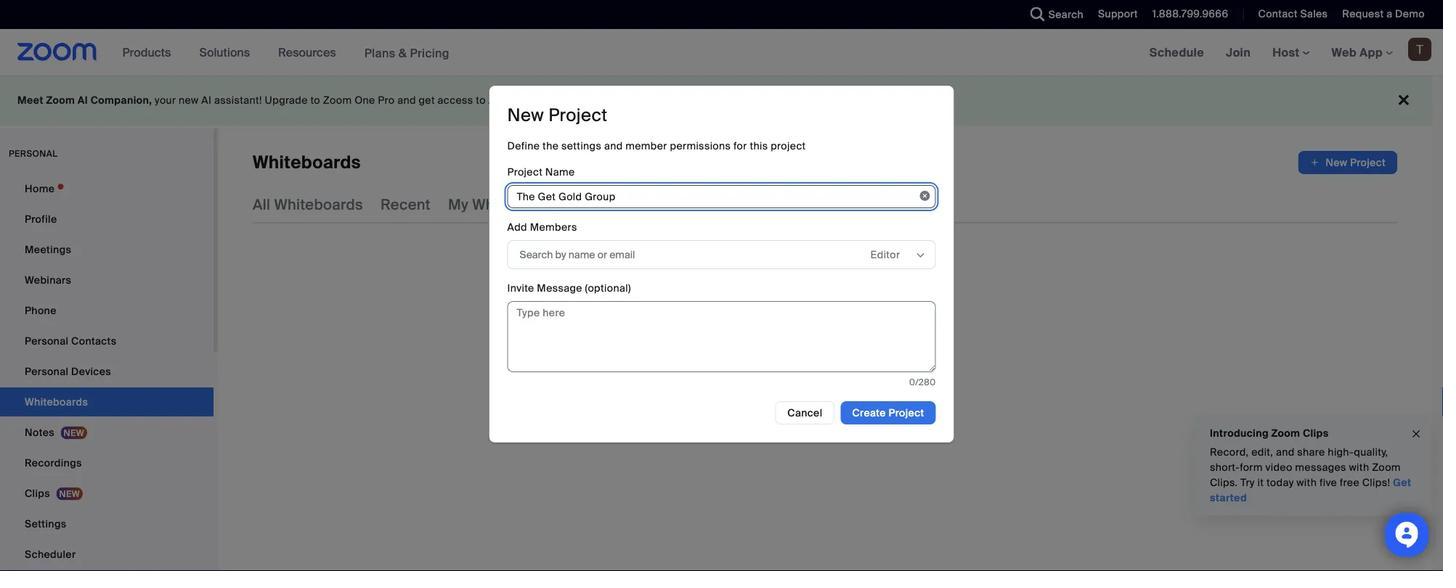 Task type: describe. For each thing, give the bounding box(es) containing it.
clips inside the personal menu menu
[[25, 487, 50, 501]]

settings link
[[0, 510, 214, 539]]

editor button
[[871, 244, 914, 266]]

webinars
[[25, 274, 71, 287]]

banner containing schedule
[[0, 29, 1444, 77]]

companion,
[[91, 94, 152, 107]]

home link
[[0, 174, 214, 203]]

get
[[1394, 477, 1412, 490]]

and inside record, edit, and share high-quality, short-form video messages with zoom clips. try it today with five free clips!
[[1276, 446, 1295, 460]]

all
[[253, 195, 271, 214]]

meet zoom ai companion, your new ai assistant! upgrade to zoom one pro and get access to ai companion at no additional cost. upgrade today
[[17, 94, 743, 107]]

1.888.799.9666 button up schedule link
[[1153, 7, 1229, 21]]

zoom up edit,
[[1272, 427, 1301, 440]]

projects
[[830, 195, 888, 214]]

members
[[530, 221, 577, 234]]

starred
[[705, 195, 757, 214]]

all whiteboards
[[253, 195, 363, 214]]

meetings navigation
[[1139, 29, 1444, 77]]

new
[[179, 94, 199, 107]]

close image
[[1411, 426, 1423, 443]]

project up "settings" on the left top of page
[[549, 104, 608, 127]]

0/280
[[910, 377, 936, 388]]

&
[[399, 45, 407, 60]]

with inside tabs of all whiteboard page tab list
[[633, 195, 662, 214]]

cost.
[[641, 94, 665, 107]]

scheduler link
[[0, 541, 214, 570]]

join link
[[1216, 29, 1262, 76]]

additional
[[589, 94, 638, 107]]

access
[[438, 94, 473, 107]]

clips.
[[1210, 477, 1238, 490]]

free
[[1340, 477, 1360, 490]]

project down define
[[507, 165, 543, 179]]

personal for personal contacts
[[25, 335, 69, 348]]

plans
[[364, 45, 396, 60]]

new project inside dialog
[[507, 104, 608, 127]]

1 ai from the left
[[78, 94, 88, 107]]

edit,
[[1252, 446, 1274, 460]]

phone
[[25, 304, 56, 317]]

home
[[25, 182, 55, 195]]

meetings link
[[0, 235, 214, 264]]

message
[[537, 282, 583, 295]]

request
[[1343, 7, 1384, 21]]

devices
[[71, 365, 111, 379]]

2 horizontal spatial with
[[1350, 461, 1370, 475]]

and inside meet zoom ai companion, footer
[[398, 94, 416, 107]]

cancel button
[[775, 402, 835, 425]]

my
[[448, 195, 469, 214]]

share
[[1298, 446, 1326, 460]]

join
[[1226, 45, 1251, 60]]

personal devices link
[[0, 357, 214, 387]]

2 ai from the left
[[201, 94, 212, 107]]

show options image
[[915, 250, 927, 262]]

personal
[[9, 148, 58, 159]]

personal contacts link
[[0, 327, 214, 356]]

plans & pricing
[[364, 45, 450, 60]]

new inside dialog
[[507, 104, 544, 127]]

project up create
[[828, 368, 863, 381]]

1.888.799.9666
[[1153, 7, 1229, 21]]

clips!
[[1363, 477, 1391, 490]]

contacts
[[71, 335, 117, 348]]

shared
[[579, 195, 629, 214]]

tabs of all whiteboard page tab list
[[253, 186, 888, 224]]

whiteboards for all
[[274, 195, 363, 214]]

get
[[419, 94, 435, 107]]

today inside meet zoom ai companion, footer
[[714, 94, 743, 107]]

assistant!
[[214, 94, 262, 107]]

add
[[507, 221, 527, 234]]

3 ai from the left
[[489, 94, 499, 107]]

personal contacts
[[25, 335, 117, 348]]

at
[[562, 94, 571, 107]]

quality,
[[1354, 446, 1389, 460]]

add members
[[507, 221, 577, 234]]

no
[[574, 94, 586, 107]]

trash
[[775, 195, 813, 214]]

new project for new project button to the right
[[1326, 156, 1386, 169]]

new project for bottom new project button
[[803, 368, 863, 381]]

invite message (optional)
[[507, 282, 631, 295]]

short-
[[1210, 461, 1240, 475]]

shared with me
[[579, 195, 687, 214]]

recent
[[381, 195, 431, 214]]

define
[[507, 139, 540, 153]]

try
[[1241, 477, 1255, 490]]

introducing
[[1210, 427, 1269, 440]]

Invite Message (optional) text field
[[507, 302, 936, 373]]

name
[[546, 165, 575, 179]]

sales
[[1301, 7, 1328, 21]]

1 upgrade from the left
[[265, 94, 308, 107]]

project
[[771, 139, 806, 153]]

this
[[750, 139, 768, 153]]



Task type: vqa. For each thing, say whether or not it's contained in the screenshot.
the Search by name or email,Search by name or email text field at the top of the page
yes



Task type: locate. For each thing, give the bounding box(es) containing it.
project name
[[507, 165, 575, 179]]

zoom logo image
[[17, 43, 97, 61]]

0 vertical spatial and
[[398, 94, 416, 107]]

2 vertical spatial new project
[[803, 368, 863, 381]]

it
[[1258, 477, 1264, 490]]

whiteboards
[[253, 151, 361, 174], [274, 195, 363, 214], [472, 195, 561, 214]]

contact sales link
[[1248, 0, 1332, 29], [1259, 7, 1328, 21]]

1 horizontal spatial upgrade
[[668, 94, 712, 107]]

1 vertical spatial clips
[[25, 487, 50, 501]]

today inside record, edit, and share high-quality, short-form video messages with zoom clips. try it today with five free clips!
[[1267, 477, 1294, 490]]

add image
[[1310, 155, 1320, 170]]

support link
[[1088, 0, 1142, 29], [1099, 7, 1138, 21]]

0 horizontal spatial and
[[398, 94, 416, 107]]

notes
[[25, 426, 54, 440]]

contact sales link up meetings navigation
[[1259, 7, 1328, 21]]

the
[[543, 139, 559, 153]]

editor
[[871, 248, 900, 262]]

1 to from the left
[[311, 94, 320, 107]]

record,
[[1210, 446, 1249, 460]]

contact
[[1259, 7, 1298, 21]]

2 horizontal spatial new project
[[1326, 156, 1386, 169]]

0 horizontal spatial to
[[311, 94, 320, 107]]

2 vertical spatial with
[[1297, 477, 1317, 490]]

scheduler
[[25, 548, 76, 562]]

member
[[626, 139, 667, 153]]

upgrade
[[265, 94, 308, 107], [668, 94, 712, 107]]

personal down personal contacts
[[25, 365, 69, 379]]

notes link
[[0, 418, 214, 448]]

0 horizontal spatial ai
[[78, 94, 88, 107]]

2 vertical spatial new
[[803, 368, 825, 381]]

create project
[[853, 407, 925, 420]]

1 horizontal spatial new project
[[803, 368, 863, 381]]

2 vertical spatial and
[[1276, 446, 1295, 460]]

1 vertical spatial new project button
[[776, 363, 875, 387]]

and
[[398, 94, 416, 107], [604, 139, 623, 153], [1276, 446, 1295, 460]]

2 personal from the top
[[25, 365, 69, 379]]

whiteboards up all whiteboards
[[253, 151, 361, 174]]

messages
[[1296, 461, 1347, 475]]

new right add icon
[[803, 368, 825, 381]]

high-
[[1328, 446, 1354, 460]]

zoom inside record, edit, and share high-quality, short-form video messages with zoom clips. try it today with five free clips!
[[1373, 461, 1401, 475]]

product information navigation
[[112, 29, 461, 77]]

with down messages
[[1297, 477, 1317, 490]]

project inside whiteboards application
[[1351, 156, 1386, 169]]

personal
[[25, 335, 69, 348], [25, 365, 69, 379]]

0 vertical spatial new project
[[507, 104, 608, 127]]

upgrade down product information 'navigation'
[[265, 94, 308, 107]]

for
[[734, 139, 747, 153]]

schedule
[[1150, 45, 1205, 60]]

2 horizontal spatial and
[[1276, 446, 1295, 460]]

2 horizontal spatial ai
[[489, 94, 499, 107]]

Search by name or email,Search by name or email text field
[[520, 244, 840, 266]]

and inside new project dialog
[[604, 139, 623, 153]]

1 horizontal spatial to
[[476, 94, 486, 107]]

support
[[1099, 7, 1138, 21]]

whiteboards right "all" on the left
[[274, 195, 363, 214]]

meet zoom ai companion, footer
[[0, 76, 1433, 126]]

new
[[507, 104, 544, 127], [1326, 156, 1348, 169], [803, 368, 825, 381]]

1 vertical spatial new project
[[1326, 156, 1386, 169]]

0 vertical spatial new project button
[[1299, 151, 1398, 174]]

started
[[1210, 492, 1247, 505]]

2 to from the left
[[476, 94, 486, 107]]

zoom up clips!
[[1373, 461, 1401, 475]]

0 horizontal spatial new project button
[[776, 363, 875, 387]]

clips up settings
[[25, 487, 50, 501]]

create project button
[[841, 402, 936, 425]]

whiteboards up add
[[472, 195, 561, 214]]

personal for personal devices
[[25, 365, 69, 379]]

personal down phone
[[25, 335, 69, 348]]

contact sales link up join
[[1248, 0, 1332, 29]]

1 horizontal spatial new project button
[[1299, 151, 1398, 174]]

pricing
[[410, 45, 450, 60]]

0 horizontal spatial new
[[507, 104, 544, 127]]

new project inside whiteboards application
[[1326, 156, 1386, 169]]

new project right add icon
[[803, 368, 863, 381]]

new project up the
[[507, 104, 608, 127]]

1 horizontal spatial today
[[1267, 477, 1294, 490]]

new right add image
[[1326, 156, 1348, 169]]

whiteboards for my
[[472, 195, 561, 214]]

meet
[[17, 94, 44, 107]]

recordings
[[25, 457, 82, 470]]

meetings
[[25, 243, 71, 256]]

today
[[714, 94, 743, 107], [1267, 477, 1294, 490]]

request a demo
[[1343, 7, 1425, 21]]

new for new project button to the right
[[1326, 156, 1348, 169]]

0 vertical spatial new
[[507, 104, 544, 127]]

0 horizontal spatial upgrade
[[265, 94, 308, 107]]

whiteboards application
[[253, 151, 1398, 174]]

ai right new
[[201, 94, 212, 107]]

video
[[1266, 461, 1293, 475]]

schedule link
[[1139, 29, 1216, 76]]

phone link
[[0, 296, 214, 325]]

profile link
[[0, 205, 214, 234]]

recordings link
[[0, 449, 214, 478]]

new up define
[[507, 104, 544, 127]]

project right add image
[[1351, 156, 1386, 169]]

personal devices
[[25, 365, 111, 379]]

introducing zoom clips
[[1210, 427, 1329, 440]]

1 horizontal spatial and
[[604, 139, 623, 153]]

settings
[[25, 518, 66, 531]]

banner
[[0, 29, 1444, 77]]

upgrade right cost.
[[668, 94, 712, 107]]

contact sales
[[1259, 7, 1328, 21]]

your
[[155, 94, 176, 107]]

profile
[[25, 213, 57, 226]]

with left 'me'
[[633, 195, 662, 214]]

project
[[549, 104, 608, 127], [1351, 156, 1386, 169], [507, 165, 543, 179], [828, 368, 863, 381], [889, 407, 925, 420]]

0 vertical spatial clips
[[1303, 427, 1329, 440]]

1.888.799.9666 button
[[1142, 0, 1233, 29], [1153, 7, 1229, 21]]

whiteboards inside application
[[253, 151, 361, 174]]

0 vertical spatial personal
[[25, 335, 69, 348]]

form
[[1240, 461, 1263, 475]]

upgrade today link
[[668, 94, 743, 107]]

clips up share
[[1303, 427, 1329, 440]]

my whiteboards
[[448, 195, 561, 214]]

new for bottom new project button
[[803, 368, 825, 381]]

get started
[[1210, 477, 1412, 505]]

1 vertical spatial personal
[[25, 365, 69, 379]]

webinars link
[[0, 266, 214, 295]]

settings
[[562, 139, 602, 153]]

ai left companion
[[489, 94, 499, 107]]

1 vertical spatial and
[[604, 139, 623, 153]]

(optional)
[[585, 282, 631, 295]]

one
[[355, 94, 375, 107]]

companion
[[502, 94, 559, 107]]

clips link
[[0, 480, 214, 509]]

request a demo link
[[1332, 0, 1444, 29], [1343, 7, 1425, 21]]

permissions
[[670, 139, 731, 153]]

1 personal from the top
[[25, 335, 69, 348]]

project down 0/280
[[889, 407, 925, 420]]

define the settings and member permissions for this project
[[507, 139, 806, 153]]

0 horizontal spatial today
[[714, 94, 743, 107]]

1 horizontal spatial clips
[[1303, 427, 1329, 440]]

new project right add image
[[1326, 156, 1386, 169]]

1.888.799.9666 button up schedule
[[1142, 0, 1233, 29]]

ai left companion,
[[78, 94, 88, 107]]

zoom left one
[[323, 94, 352, 107]]

and right "settings" on the left top of page
[[604, 139, 623, 153]]

1 vertical spatial new
[[1326, 156, 1348, 169]]

0 horizontal spatial clips
[[25, 487, 50, 501]]

zoom right meet
[[46, 94, 75, 107]]

record, edit, and share high-quality, short-form video messages with zoom clips. try it today with five free clips!
[[1210, 446, 1401, 490]]

to left one
[[311, 94, 320, 107]]

1 horizontal spatial ai
[[201, 94, 212, 107]]

to right access
[[476, 94, 486, 107]]

and left get
[[398, 94, 416, 107]]

e.g. Happy Crew text field
[[507, 185, 936, 209]]

demo
[[1396, 7, 1425, 21]]

new project dialog
[[489, 86, 954, 443]]

and up video
[[1276, 446, 1295, 460]]

today up for
[[714, 94, 743, 107]]

today down video
[[1267, 477, 1294, 490]]

personal menu menu
[[0, 174, 214, 572]]

1 horizontal spatial new
[[803, 368, 825, 381]]

ai
[[78, 94, 88, 107], [201, 94, 212, 107], [489, 94, 499, 107]]

0 horizontal spatial new project
[[507, 104, 608, 127]]

2 upgrade from the left
[[668, 94, 712, 107]]

add image
[[787, 368, 797, 382]]

0 vertical spatial with
[[633, 195, 662, 214]]

1 horizontal spatial with
[[1297, 477, 1317, 490]]

1 vertical spatial today
[[1267, 477, 1294, 490]]

personal inside personal contacts link
[[25, 335, 69, 348]]

me
[[665, 195, 687, 214]]

1 vertical spatial with
[[1350, 461, 1370, 475]]

0 vertical spatial today
[[714, 94, 743, 107]]

invite
[[507, 282, 534, 295]]

create
[[853, 407, 886, 420]]

0 horizontal spatial with
[[633, 195, 662, 214]]

personal inside personal devices link
[[25, 365, 69, 379]]

five
[[1320, 477, 1338, 490]]

with up free
[[1350, 461, 1370, 475]]

2 horizontal spatial new
[[1326, 156, 1348, 169]]

new inside whiteboards application
[[1326, 156, 1348, 169]]

a
[[1387, 7, 1393, 21]]



